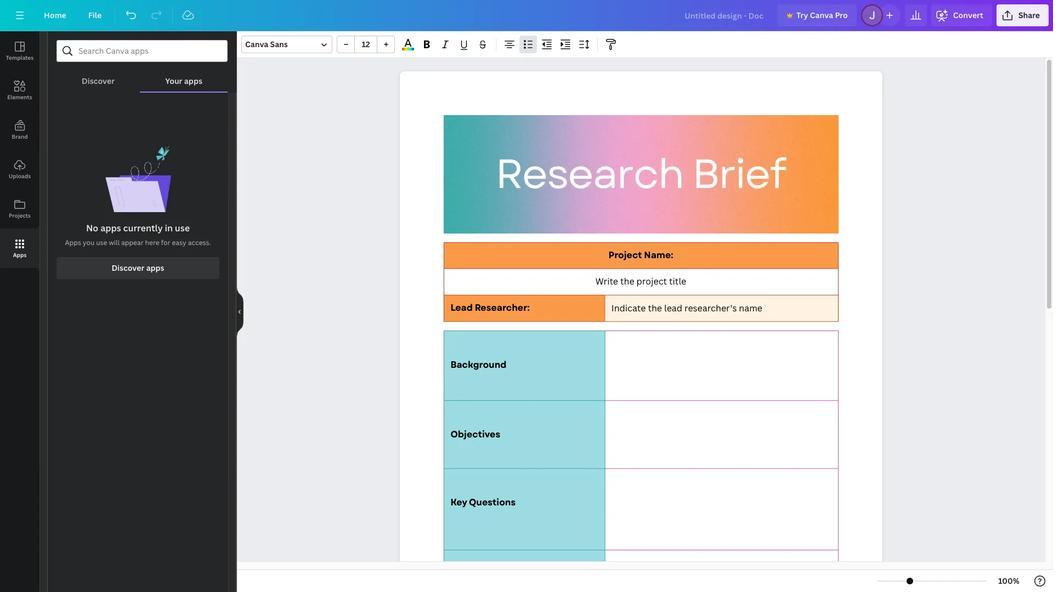 Task type: describe. For each thing, give the bounding box(es) containing it.
home link
[[35, 4, 75, 26]]

no
[[86, 222, 98, 234]]

color range image
[[402, 48, 414, 50]]

research brief
[[495, 145, 785, 204]]

discover apps
[[112, 263, 164, 273]]

currently
[[123, 222, 163, 234]]

easy
[[172, 238, 186, 247]]

your
[[165, 76, 182, 86]]

convert
[[953, 10, 983, 20]]

convert button
[[931, 4, 992, 26]]

0 vertical spatial use
[[175, 222, 190, 234]]

main menu bar
[[0, 0, 1053, 31]]

Design title text field
[[676, 4, 773, 26]]

canva inside button
[[810, 10, 833, 20]]

here
[[145, 238, 159, 247]]

in
[[165, 222, 173, 234]]

discover for discover
[[82, 76, 115, 86]]

home
[[44, 10, 66, 20]]

discover apps button
[[56, 257, 219, 279]]

side panel tab list
[[0, 31, 39, 268]]

try canva pro
[[796, 10, 848, 20]]

templates
[[6, 54, 34, 61]]

empty folder image displayed when there are no installed apps image
[[105, 145, 171, 212]]

discover for discover apps
[[112, 263, 144, 273]]

sans
[[270, 39, 288, 49]]

appear
[[121, 238, 144, 247]]

pro
[[835, 10, 848, 20]]

your apps button
[[140, 62, 228, 92]]

discover button
[[56, 62, 140, 92]]

your apps
[[165, 76, 202, 86]]



Task type: vqa. For each thing, say whether or not it's contained in the screenshot.
Thursday column header at top right
no



Task type: locate. For each thing, give the bounding box(es) containing it.
100% button
[[991, 573, 1027, 590]]

for
[[161, 238, 170, 247]]

apps
[[65, 238, 81, 247], [13, 251, 27, 259]]

no apps currently in use apps you use will appear here for easy access.
[[65, 222, 211, 247]]

apps for your
[[184, 76, 202, 86]]

canva
[[810, 10, 833, 20], [245, 39, 268, 49]]

try
[[796, 10, 808, 20]]

2 vertical spatial apps
[[146, 263, 164, 273]]

canva sans
[[245, 39, 288, 49]]

0 vertical spatial apps
[[65, 238, 81, 247]]

Search Canva apps search field
[[78, 41, 206, 61]]

apps inside no apps currently in use apps you use will appear here for easy access.
[[65, 238, 81, 247]]

canva right try
[[810, 10, 833, 20]]

brand
[[12, 133, 28, 140]]

projects button
[[0, 189, 39, 229]]

– – number field
[[358, 39, 374, 49]]

1 vertical spatial apps
[[100, 222, 121, 234]]

apps down projects
[[13, 251, 27, 259]]

0 vertical spatial discover
[[82, 76, 115, 86]]

hide image
[[236, 285, 244, 338]]

0 horizontal spatial apps
[[13, 251, 27, 259]]

elements
[[7, 93, 32, 101]]

elements button
[[0, 71, 39, 110]]

1 vertical spatial apps
[[13, 251, 27, 259]]

uploads button
[[0, 150, 39, 189]]

try canva pro button
[[778, 4, 857, 26]]

access.
[[188, 238, 211, 247]]

projects
[[9, 212, 31, 219]]

apps for discover
[[146, 263, 164, 273]]

apps down here
[[146, 263, 164, 273]]

brief
[[692, 145, 785, 204]]

discover down search canva apps search box
[[82, 76, 115, 86]]

apps
[[184, 76, 202, 86], [100, 222, 121, 234], [146, 263, 164, 273]]

0 horizontal spatial apps
[[100, 222, 121, 234]]

use
[[175, 222, 190, 234], [96, 238, 107, 247]]

canva sans button
[[241, 36, 332, 53]]

apps button
[[0, 229, 39, 268]]

1 horizontal spatial apps
[[146, 263, 164, 273]]

uploads
[[9, 172, 31, 180]]

100%
[[998, 576, 1020, 586]]

brand button
[[0, 110, 39, 150]]

0 vertical spatial apps
[[184, 76, 202, 86]]

1 vertical spatial canva
[[245, 39, 268, 49]]

share
[[1019, 10, 1040, 20]]

apps inside discover apps button
[[146, 263, 164, 273]]

1 horizontal spatial apps
[[65, 238, 81, 247]]

canva inside popup button
[[245, 39, 268, 49]]

apps inside no apps currently in use apps you use will appear here for easy access.
[[100, 222, 121, 234]]

templates button
[[0, 31, 39, 71]]

1 horizontal spatial use
[[175, 222, 190, 234]]

1 vertical spatial use
[[96, 238, 107, 247]]

file
[[88, 10, 102, 20]]

will
[[109, 238, 120, 247]]

1 horizontal spatial canva
[[810, 10, 833, 20]]

you
[[83, 238, 95, 247]]

discover down appear
[[112, 263, 144, 273]]

apps up will
[[100, 222, 121, 234]]

0 horizontal spatial canva
[[245, 39, 268, 49]]

share button
[[997, 4, 1049, 26]]

discover
[[82, 76, 115, 86], [112, 263, 144, 273]]

group
[[337, 36, 395, 53]]

apps for no
[[100, 222, 121, 234]]

2 horizontal spatial apps
[[184, 76, 202, 86]]

use right in
[[175, 222, 190, 234]]

canva left sans
[[245, 39, 268, 49]]

use left will
[[96, 238, 107, 247]]

apps inside your apps button
[[184, 76, 202, 86]]

0 vertical spatial canva
[[810, 10, 833, 20]]

file button
[[79, 4, 110, 26]]

apps right your
[[184, 76, 202, 86]]

Research Brief text field
[[400, 71, 882, 592]]

apps left "you"
[[65, 238, 81, 247]]

research
[[495, 145, 683, 204]]

apps inside button
[[13, 251, 27, 259]]

0 horizontal spatial use
[[96, 238, 107, 247]]

1 vertical spatial discover
[[112, 263, 144, 273]]



